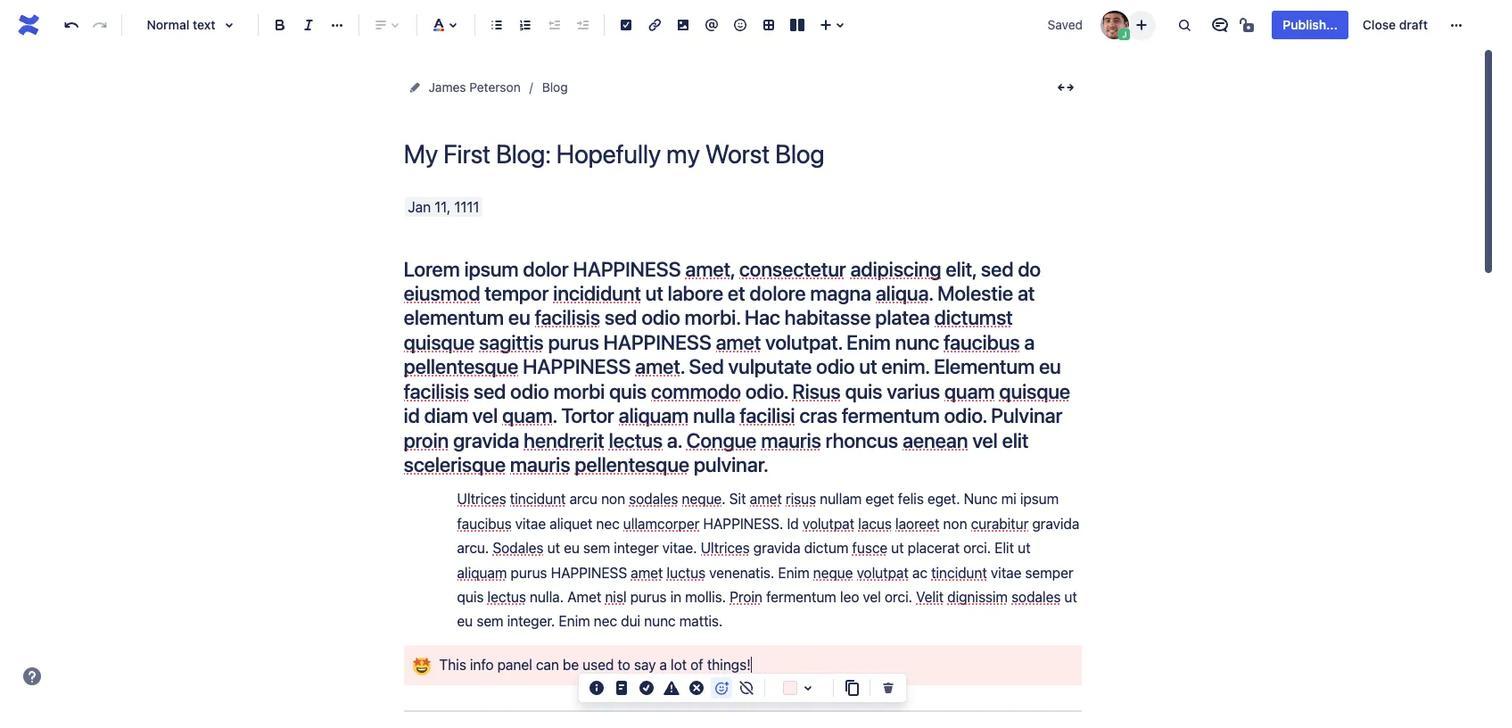 Task type: locate. For each thing, give the bounding box(es) containing it.
1 horizontal spatial enim
[[778, 565, 810, 581]]

1 vertical spatial sem
[[477, 613, 504, 630]]

facilisis
[[535, 306, 600, 330], [404, 379, 469, 403]]

0 vertical spatial orci.
[[964, 540, 991, 556]]

background color image
[[798, 677, 819, 698]]

sodales down semper
[[1012, 589, 1061, 605]]

nunc
[[896, 330, 940, 354], [644, 613, 676, 630]]

incididunt
[[553, 281, 641, 305]]

eiusmod
[[404, 281, 480, 305]]

volutpat
[[803, 516, 855, 532], [857, 565, 909, 581]]

1 vertical spatial sed
[[605, 306, 637, 330]]

quisque up pulvinar
[[1000, 379, 1071, 403]]

amet right sit
[[750, 491, 782, 507]]

note image
[[611, 677, 633, 698]]

1 vertical spatial gravida
[[1033, 516, 1080, 532]]

0 horizontal spatial sem
[[477, 613, 504, 630]]

purus left in
[[630, 589, 667, 605]]

action item image
[[616, 14, 637, 36]]

sed left do
[[981, 257, 1014, 281]]

0 vertical spatial non
[[601, 491, 626, 507]]

a down at
[[1025, 330, 1035, 354]]

purus
[[548, 330, 599, 354], [511, 565, 547, 581], [630, 589, 667, 605]]

gravida up semper
[[1033, 516, 1080, 532]]

diam
[[424, 403, 468, 428]]

non down eget.
[[944, 516, 968, 532]]

hendrerit
[[524, 428, 605, 452]]

0 vertical spatial quisque
[[404, 330, 475, 354]]

this
[[439, 657, 467, 673]]

amet,
[[686, 257, 735, 281]]

1 vertical spatial facilisis
[[404, 379, 469, 403]]

tincidunt
[[510, 491, 566, 507], [932, 565, 988, 581]]

happiness
[[573, 257, 681, 281], [604, 330, 712, 354], [523, 354, 631, 379], [551, 565, 627, 581]]

11,
[[435, 199, 451, 215]]

vel right diam
[[473, 403, 498, 428]]

1 horizontal spatial odio
[[642, 306, 681, 330]]

fusce
[[853, 540, 888, 556]]

remove image
[[878, 677, 899, 698]]

sed up quam.
[[474, 379, 506, 403]]

1 horizontal spatial sodales
[[1012, 589, 1061, 605]]

0 vertical spatial vitae
[[515, 516, 546, 532]]

0 vertical spatial sem
[[583, 540, 610, 556]]

pellentesque down elementum
[[404, 354, 519, 379]]

molestie
[[938, 281, 1014, 305]]

quis right risus
[[845, 379, 883, 403]]

rhoncus
[[826, 428, 899, 452]]

sodales up ullamcorper
[[629, 491, 679, 507]]

a left lot
[[660, 657, 667, 673]]

fermentum inside ultrices tincidunt arcu non sodales neque. sit amet risus nullam eget felis eget. nunc mi ipsum faucibus vitae aliquet nec ullamcorper happiness. id volutpat lacus laoreet non curabitur gravida arcu. sodales ut eu sem integer vitae. ultrices gravida dictum fusce ut placerat orci. elit ut aliquam purus happiness amet luctus venenatis. enim neque volutpat ac tincidunt vitae semper quis lectus nulla. amet nisl purus in mollis. proin fermentum leo vel orci. velit dignissim sodales ut eu sem integer. enim nec dui nunc mattis.
[[767, 589, 837, 605]]

pellentesque down the a. on the left bottom of page
[[575, 452, 690, 476]]

nec down arcu
[[596, 516, 620, 532]]

happiness up amet
[[551, 565, 627, 581]]

lectus
[[609, 428, 663, 452], [488, 589, 526, 605]]

1 vertical spatial sodales
[[1012, 589, 1061, 605]]

1 horizontal spatial quisque
[[1000, 379, 1071, 403]]

1 horizontal spatial quis
[[610, 379, 647, 403]]

warning image
[[661, 677, 683, 698]]

copy image
[[841, 677, 863, 698]]

integer
[[614, 540, 659, 556]]

facilisis down incididunt
[[535, 306, 600, 330]]

vel right leo
[[863, 589, 881, 605]]

1 horizontal spatial vitae
[[991, 565, 1022, 581]]

sodales
[[493, 540, 544, 556]]

0 vertical spatial pellentesque
[[404, 354, 519, 379]]

aliquam inside ultrices tincidunt arcu non sodales neque. sit amet risus nullam eget felis eget. nunc mi ipsum faucibus vitae aliquet nec ullamcorper happiness. id volutpat lacus laoreet non curabitur gravida arcu. sodales ut eu sem integer vitae. ultrices gravida dictum fusce ut placerat orci. elit ut aliquam purus happiness amet luctus venenatis. enim neque volutpat ac tincidunt vitae semper quis lectus nulla. amet nisl purus in mollis. proin fermentum leo vel orci. velit dignissim sodales ut eu sem integer. enim nec dui nunc mattis.
[[457, 565, 507, 581]]

0 vertical spatial facilisis
[[535, 306, 600, 330]]

publish... button
[[1273, 11, 1349, 39]]

ut right elit
[[1018, 540, 1031, 556]]

ultrices up venenatis.
[[701, 540, 750, 556]]

2 horizontal spatial enim
[[847, 330, 891, 354]]

help image
[[21, 666, 43, 687]]

in
[[671, 589, 682, 605]]

0 horizontal spatial pellentesque
[[404, 354, 519, 379]]

1 horizontal spatial purus
[[548, 330, 599, 354]]

normal text
[[147, 17, 216, 32]]

0 horizontal spatial nunc
[[644, 613, 676, 630]]

undo ⌘z image
[[61, 14, 82, 36]]

gravida up scelerisque
[[453, 428, 519, 452]]

nec left dui
[[594, 613, 618, 630]]

0 horizontal spatial quis
[[457, 589, 484, 605]]

dolor
[[523, 257, 569, 281]]

0 horizontal spatial a
[[660, 657, 667, 673]]

vulputate
[[729, 354, 812, 379]]

amet down 'hac'
[[716, 330, 761, 354]]

enim down amet
[[559, 613, 590, 630]]

eu down aliquet
[[564, 540, 580, 556]]

nunc right dui
[[644, 613, 676, 630]]

invite to edit image
[[1132, 14, 1153, 35]]

dui
[[621, 613, 641, 630]]

1 vertical spatial orci.
[[885, 589, 913, 605]]

0 vertical spatial aliquam
[[619, 403, 689, 428]]

1 vertical spatial faucibus
[[457, 516, 512, 532]]

placerat
[[908, 540, 960, 556]]

success image
[[636, 677, 658, 698]]

ut down semper
[[1065, 589, 1078, 605]]

2 horizontal spatial sed
[[981, 257, 1014, 281]]

odio. up facilisi
[[746, 379, 788, 403]]

quisque
[[404, 330, 475, 354], [1000, 379, 1071, 403]]

close draft button
[[1353, 11, 1439, 39]]

:star_struck: image
[[413, 657, 431, 675]]

id
[[787, 516, 799, 532]]

enim left neque
[[778, 565, 810, 581]]

james peterson image
[[1101, 11, 1130, 39]]

0 horizontal spatial vitae
[[515, 516, 546, 532]]

fermentum down neque
[[767, 589, 837, 605]]

table image
[[758, 14, 780, 36]]

amet
[[568, 589, 602, 605]]

proin
[[730, 589, 763, 605]]

vitae up sodales
[[515, 516, 546, 532]]

curabitur
[[971, 516, 1029, 532]]

0 horizontal spatial vel
[[473, 403, 498, 428]]

0 vertical spatial faucibus
[[944, 330, 1020, 354]]

congue
[[687, 428, 757, 452]]

faucibus inside ultrices tincidunt arcu non sodales neque. sit amet risus nullam eget felis eget. nunc mi ipsum faucibus vitae aliquet nec ullamcorper happiness. id volutpat lacus laoreet non curabitur gravida arcu. sodales ut eu sem integer vitae. ultrices gravida dictum fusce ut placerat orci. elit ut aliquam purus happiness amet luctus venenatis. enim neque volutpat ac tincidunt vitae semper quis lectus nulla. amet nisl purus in mollis. proin fermentum leo vel orci. velit dignissim sodales ut eu sem integer. enim nec dui nunc mattis.
[[457, 516, 512, 532]]

be
[[563, 657, 579, 673]]

sem
[[583, 540, 610, 556], [477, 613, 504, 630]]

0 horizontal spatial enim
[[559, 613, 590, 630]]

eu up this
[[457, 613, 473, 630]]

amet.
[[635, 354, 685, 379]]

eu
[[509, 306, 531, 330], [1040, 354, 1062, 379], [564, 540, 580, 556], [457, 613, 473, 630]]

numbered list ⌘⇧7 image
[[515, 14, 536, 36]]

1 horizontal spatial nunc
[[896, 330, 940, 354]]

morbi.
[[685, 306, 741, 330]]

odio down labore
[[642, 306, 681, 330]]

ultrices down scelerisque
[[457, 491, 506, 507]]

tincidunt up dignissim
[[932, 565, 988, 581]]

quisque down elementum
[[404, 330, 475, 354]]

find and replace image
[[1175, 14, 1196, 36]]

james
[[429, 79, 466, 95]]

aliquam up the a. on the left bottom of page
[[619, 403, 689, 428]]

mauris down hendrerit
[[510, 452, 571, 476]]

1 vertical spatial nunc
[[644, 613, 676, 630]]

ipsum up 'tempor'
[[464, 257, 519, 281]]

quam.
[[502, 403, 557, 428]]

0 horizontal spatial ipsum
[[464, 257, 519, 281]]

this info panel can be used to say a lot of things!
[[439, 657, 751, 673]]

orci. left elit
[[964, 540, 991, 556]]

2 vertical spatial gravida
[[754, 540, 801, 556]]

1 horizontal spatial lectus
[[609, 428, 663, 452]]

0 vertical spatial tincidunt
[[510, 491, 566, 507]]

1 horizontal spatial vel
[[863, 589, 881, 605]]

ultrices
[[457, 491, 506, 507], [701, 540, 750, 556]]

enim
[[847, 330, 891, 354], [778, 565, 810, 581], [559, 613, 590, 630]]

2 horizontal spatial odio
[[817, 354, 855, 379]]

dolore
[[750, 281, 806, 305]]

lectus left the a. on the left bottom of page
[[609, 428, 663, 452]]

0 horizontal spatial facilisis
[[404, 379, 469, 403]]

0 vertical spatial lectus
[[609, 428, 663, 452]]

0 horizontal spatial volutpat
[[803, 516, 855, 532]]

1 vertical spatial non
[[944, 516, 968, 532]]

0 vertical spatial fermentum
[[842, 403, 940, 428]]

mauris down facilisi
[[761, 428, 822, 452]]

nec
[[596, 516, 620, 532], [594, 613, 618, 630]]

1 horizontal spatial tincidunt
[[932, 565, 988, 581]]

lectus up integer.
[[488, 589, 526, 605]]

normal
[[147, 17, 190, 32]]

1 horizontal spatial fermentum
[[842, 403, 940, 428]]

1 vertical spatial ultrices
[[701, 540, 750, 556]]

jan 11, 1111
[[408, 199, 480, 215]]

confluence image
[[14, 11, 43, 39], [14, 11, 43, 39]]

1 vertical spatial ipsum
[[1021, 491, 1059, 507]]

gravida down 'id'
[[754, 540, 801, 556]]

ipsum right mi
[[1021, 491, 1059, 507]]

nullam
[[820, 491, 862, 507]]

non right arcu
[[601, 491, 626, 507]]

2 vertical spatial amet
[[631, 565, 663, 581]]

0 vertical spatial purus
[[548, 330, 599, 354]]

amet inside the lorem ipsum dolor happiness amet, consectetur adipiscing elit, sed do eiusmod tempor incididunt ut labore et dolore magna aliqua. molestie at elementum eu facilisis sed odio morbi. hac habitasse platea dictumst quisque sagittis purus happiness amet volutpat. enim nunc faucibus a pellentesque happiness amet. sed vulputate odio ut enim. elementum eu facilisis sed odio morbi quis commodo odio. risus quis varius quam quisque id diam vel quam. tortor aliquam nulla facilisi cras fermentum odio. pulvinar proin gravida hendrerit lectus a. congue mauris rhoncus aenean vel elit scelerisque mauris pellentesque pulvinar.
[[716, 330, 761, 354]]

nunc inside the lorem ipsum dolor happiness amet, consectetur adipiscing elit, sed do eiusmod tempor incididunt ut labore et dolore magna aliqua. molestie at elementum eu facilisis sed odio morbi. hac habitasse platea dictumst quisque sagittis purus happiness amet volutpat. enim nunc faucibus a pellentesque happiness amet. sed vulputate odio ut enim. elementum eu facilisis sed odio morbi quis commodo odio. risus quis varius quam quisque id diam vel quam. tortor aliquam nulla facilisi cras fermentum odio. pulvinar proin gravida hendrerit lectus a. congue mauris rhoncus aenean vel elit scelerisque mauris pellentesque pulvinar.
[[896, 330, 940, 354]]

2 vertical spatial purus
[[630, 589, 667, 605]]

quis down the amet.
[[610, 379, 647, 403]]

1 vertical spatial volutpat
[[857, 565, 909, 581]]

purus inside the lorem ipsum dolor happiness amet, consectetur adipiscing elit, sed do eiusmod tempor incididunt ut labore et dolore magna aliqua. molestie at elementum eu facilisis sed odio morbi. hac habitasse platea dictumst quisque sagittis purus happiness amet volutpat. enim nunc faucibus a pellentesque happiness amet. sed vulputate odio ut enim. elementum eu facilisis sed odio morbi quis commodo odio. risus quis varius quam quisque id diam vel quam. tortor aliquam nulla facilisi cras fermentum odio. pulvinar proin gravida hendrerit lectus a. congue mauris rhoncus aenean vel elit scelerisque mauris pellentesque pulvinar.
[[548, 330, 599, 354]]

0 horizontal spatial gravida
[[453, 428, 519, 452]]

sed
[[981, 257, 1014, 281], [605, 306, 637, 330], [474, 379, 506, 403]]

2 vertical spatial sed
[[474, 379, 506, 403]]

2 horizontal spatial gravida
[[1033, 516, 1080, 532]]

0 vertical spatial amet
[[716, 330, 761, 354]]

bullet list ⌘⇧8 image
[[486, 14, 508, 36]]

1 vertical spatial aliquam
[[457, 565, 507, 581]]

facilisis up diam
[[404, 379, 469, 403]]

lectus inside the lorem ipsum dolor happiness amet, consectetur adipiscing elit, sed do eiusmod tempor incididunt ut labore et dolore magna aliqua. molestie at elementum eu facilisis sed odio morbi. hac habitasse platea dictumst quisque sagittis purus happiness amet volutpat. enim nunc faucibus a pellentesque happiness amet. sed vulputate odio ut enim. elementum eu facilisis sed odio morbi quis commodo odio. risus quis varius quam quisque id diam vel quam. tortor aliquam nulla facilisi cras fermentum odio. pulvinar proin gravida hendrerit lectus a. congue mauris rhoncus aenean vel elit scelerisque mauris pellentesque pulvinar.
[[609, 428, 663, 452]]

odio up risus
[[817, 354, 855, 379]]

eu down 'tempor'
[[509, 306, 531, 330]]

orci. left "velit"
[[885, 589, 913, 605]]

1 horizontal spatial faucibus
[[944, 330, 1020, 354]]

quis down arcu.
[[457, 589, 484, 605]]

quam
[[945, 379, 995, 403]]

aenean
[[903, 428, 969, 452]]

volutpat up dictum
[[803, 516, 855, 532]]

fermentum down the varius
[[842, 403, 940, 428]]

sagittis
[[479, 330, 544, 354]]

1 vertical spatial quisque
[[1000, 379, 1071, 403]]

risus
[[793, 379, 841, 403]]

tincidunt up aliquet
[[510, 491, 566, 507]]

at
[[1018, 281, 1035, 305]]

purus down sodales
[[511, 565, 547, 581]]

integer.
[[507, 613, 555, 630]]

sem left integer.
[[477, 613, 504, 630]]

ut right fusce
[[892, 540, 904, 556]]

pulvinar
[[991, 403, 1063, 428]]

volutpat down fusce
[[857, 565, 909, 581]]

happiness.
[[704, 516, 784, 532]]

lectus inside ultrices tincidunt arcu non sodales neque. sit amet risus nullam eget felis eget. nunc mi ipsum faucibus vitae aliquet nec ullamcorper happiness. id volutpat lacus laoreet non curabitur gravida arcu. sodales ut eu sem integer vitae. ultrices gravida dictum fusce ut placerat orci. elit ut aliquam purus happiness amet luctus venenatis. enim neque volutpat ac tincidunt vitae semper quis lectus nulla. amet nisl purus in mollis. proin fermentum leo vel orci. velit dignissim sodales ut eu sem integer. enim nec dui nunc mattis.
[[488, 589, 526, 605]]

amet down integer
[[631, 565, 663, 581]]

pellentesque
[[404, 354, 519, 379], [575, 452, 690, 476]]

elit
[[995, 540, 1015, 556]]

happiness inside ultrices tincidunt arcu non sodales neque. sit amet risus nullam eget felis eget. nunc mi ipsum faucibus vitae aliquet nec ullamcorper happiness. id volutpat lacus laoreet non curabitur gravida arcu. sodales ut eu sem integer vitae. ultrices gravida dictum fusce ut placerat orci. elit ut aliquam purus happiness amet luctus venenatis. enim neque volutpat ac tincidunt vitae semper quis lectus nulla. amet nisl purus in mollis. proin fermentum leo vel orci. velit dignissim sodales ut eu sem integer. enim nec dui nunc mattis.
[[551, 565, 627, 581]]

0 horizontal spatial sodales
[[629, 491, 679, 507]]

sodales
[[629, 491, 679, 507], [1012, 589, 1061, 605]]

odio up quam.
[[511, 379, 549, 403]]

aliquam down arcu.
[[457, 565, 507, 581]]

1 vertical spatial purus
[[511, 565, 547, 581]]

0 horizontal spatial faucibus
[[457, 516, 512, 532]]

0 horizontal spatial mauris
[[510, 452, 571, 476]]

nunc inside ultrices tincidunt arcu non sodales neque. sit amet risus nullam eget felis eget. nunc mi ipsum faucibus vitae aliquet nec ullamcorper happiness. id volutpat lacus laoreet non curabitur gravida arcu. sodales ut eu sem integer vitae. ultrices gravida dictum fusce ut placerat orci. elit ut aliquam purus happiness amet luctus venenatis. enim neque volutpat ac tincidunt vitae semper quis lectus nulla. amet nisl purus in mollis. proin fermentum leo vel orci. velit dignissim sodales ut eu sem integer. enim nec dui nunc mattis.
[[644, 613, 676, 630]]

ullamcorper
[[624, 516, 700, 532]]

ipsum inside ultrices tincidunt arcu non sodales neque. sit amet risus nullam eget felis eget. nunc mi ipsum faucibus vitae aliquet nec ullamcorper happiness. id volutpat lacus laoreet non curabitur gravida arcu. sodales ut eu sem integer vitae. ultrices gravida dictum fusce ut placerat orci. elit ut aliquam purus happiness amet luctus venenatis. enim neque volutpat ac tincidunt vitae semper quis lectus nulla. amet nisl purus in mollis. proin fermentum leo vel orci. velit dignissim sodales ut eu sem integer. enim nec dui nunc mattis.
[[1021, 491, 1059, 507]]

odio. down quam
[[944, 403, 987, 428]]

used
[[583, 657, 614, 673]]

laoreet
[[896, 516, 940, 532]]

Main content area, start typing to enter text. text field
[[404, 195, 1084, 712]]

tempor
[[485, 281, 549, 305]]

faucibus up arcu.
[[457, 516, 512, 532]]

nunc up 'enim.'
[[896, 330, 940, 354]]

1 vertical spatial enim
[[778, 565, 810, 581]]

arcu.
[[457, 540, 489, 556]]

indent tab image
[[572, 14, 593, 36]]

ut left 'enim.'
[[860, 354, 878, 379]]

nulla
[[693, 403, 736, 428]]

tortor
[[561, 403, 615, 428]]

1 horizontal spatial mauris
[[761, 428, 822, 452]]

happiness up morbi
[[523, 354, 631, 379]]

vitae down elit
[[991, 565, 1022, 581]]

1 vertical spatial lectus
[[488, 589, 526, 605]]

elit,
[[946, 257, 977, 281]]

sed down incididunt
[[605, 306, 637, 330]]

a
[[1025, 330, 1035, 354], [660, 657, 667, 673]]

more formatting image
[[327, 14, 348, 36]]

info image
[[586, 677, 608, 698]]

0 vertical spatial gravida
[[453, 428, 519, 452]]

0 vertical spatial a
[[1025, 330, 1035, 354]]

nulla.
[[530, 589, 564, 605]]

Blog post title text field
[[404, 139, 1082, 169]]

1 horizontal spatial a
[[1025, 330, 1035, 354]]

elit
[[1003, 428, 1029, 452]]

1 vertical spatial fermentum
[[767, 589, 837, 605]]

purus up morbi
[[548, 330, 599, 354]]

0 vertical spatial sodales
[[629, 491, 679, 507]]

link image
[[644, 14, 666, 36]]

saved
[[1048, 17, 1083, 32]]

faucibus up elementum
[[944, 330, 1020, 354]]

0 vertical spatial sed
[[981, 257, 1014, 281]]

consectetur
[[739, 257, 846, 281]]

0 vertical spatial nunc
[[896, 330, 940, 354]]

0 vertical spatial ultrices
[[457, 491, 506, 507]]

sem down aliquet
[[583, 540, 610, 556]]

1 horizontal spatial aliquam
[[619, 403, 689, 428]]

1 horizontal spatial odio.
[[944, 403, 987, 428]]

enim down "platea"
[[847, 330, 891, 354]]

vitae
[[515, 516, 546, 532], [991, 565, 1022, 581]]

blog link
[[542, 77, 568, 98]]

0 horizontal spatial aliquam
[[457, 565, 507, 581]]

1 horizontal spatial ipsum
[[1021, 491, 1059, 507]]

vel left elit
[[973, 428, 998, 452]]

scelerisque
[[404, 452, 506, 476]]

mention image
[[701, 14, 723, 36]]



Task type: describe. For each thing, give the bounding box(es) containing it.
dictumst
[[935, 306, 1013, 330]]

close
[[1363, 17, 1397, 32]]

say
[[634, 657, 656, 673]]

0 horizontal spatial sed
[[474, 379, 506, 403]]

more image
[[1446, 14, 1468, 36]]

felis
[[898, 491, 924, 507]]

mi
[[1002, 491, 1017, 507]]

lot
[[671, 657, 687, 673]]

volutpat.
[[766, 330, 843, 354]]

2 horizontal spatial vel
[[973, 428, 998, 452]]

a inside the lorem ipsum dolor happiness amet, consectetur adipiscing elit, sed do eiusmod tempor incididunt ut labore et dolore magna aliqua. molestie at elementum eu facilisis sed odio morbi. hac habitasse platea dictumst quisque sagittis purus happiness amet volutpat. enim nunc faucibus a pellentesque happiness amet. sed vulputate odio ut enim. elementum eu facilisis sed odio morbi quis commodo odio. risus quis varius quam quisque id diam vel quam. tortor aliquam nulla facilisi cras fermentum odio. pulvinar proin gravida hendrerit lectus a. congue mauris rhoncus aenean vel elit scelerisque mauris pellentesque pulvinar.
[[1025, 330, 1035, 354]]

arcu
[[570, 491, 598, 507]]

2 horizontal spatial purus
[[630, 589, 667, 605]]

1 horizontal spatial sed
[[605, 306, 637, 330]]

ipsum inside the lorem ipsum dolor happiness amet, consectetur adipiscing elit, sed do eiusmod tempor incididunt ut labore et dolore magna aliqua. molestie at elementum eu facilisis sed odio morbi. hac habitasse platea dictumst quisque sagittis purus happiness amet volutpat. enim nunc faucibus a pellentesque happiness amet. sed vulputate odio ut enim. elementum eu facilisis sed odio morbi quis commodo odio. risus quis varius quam quisque id diam vel quam. tortor aliquam nulla facilisi cras fermentum odio. pulvinar proin gravida hendrerit lectus a. congue mauris rhoncus aenean vel elit scelerisque mauris pellentesque pulvinar.
[[464, 257, 519, 281]]

mollis.
[[686, 589, 726, 605]]

commodo
[[651, 379, 741, 403]]

dignissim
[[948, 589, 1008, 605]]

editor add emoji image
[[711, 677, 733, 698]]

eget.
[[928, 491, 961, 507]]

gravida inside the lorem ipsum dolor happiness amet, consectetur adipiscing elit, sed do eiusmod tempor incididunt ut labore et dolore magna aliqua. molestie at elementum eu facilisis sed odio morbi. hac habitasse platea dictumst quisque sagittis purus happiness amet volutpat. enim nunc faucibus a pellentesque happiness amet. sed vulputate odio ut enim. elementum eu facilisis sed odio morbi quis commodo odio. risus quis varius quam quisque id diam vel quam. tortor aliquam nulla facilisi cras fermentum odio. pulvinar proin gravida hendrerit lectus a. congue mauris rhoncus aenean vel elit scelerisque mauris pellentesque pulvinar.
[[453, 428, 519, 452]]

aliquam inside the lorem ipsum dolor happiness amet, consectetur adipiscing elit, sed do eiusmod tempor incididunt ut labore et dolore magna aliqua. molestie at elementum eu facilisis sed odio morbi. hac habitasse platea dictumst quisque sagittis purus happiness amet volutpat. enim nunc faucibus a pellentesque happiness amet. sed vulputate odio ut enim. elementum eu facilisis sed odio morbi quis commodo odio. risus quis varius quam quisque id diam vel quam. tortor aliquam nulla facilisi cras fermentum odio. pulvinar proin gravida hendrerit lectus a. congue mauris rhoncus aenean vel elit scelerisque mauris pellentesque pulvinar.
[[619, 403, 689, 428]]

venenatis.
[[710, 565, 775, 581]]

pulvinar.
[[694, 452, 769, 476]]

1 horizontal spatial non
[[944, 516, 968, 532]]

ut left labore
[[646, 281, 664, 305]]

adipiscing
[[851, 257, 942, 281]]

sed
[[689, 354, 724, 379]]

habitasse
[[785, 306, 871, 330]]

0 vertical spatial volutpat
[[803, 516, 855, 532]]

lorem
[[404, 257, 460, 281]]

1 horizontal spatial facilisis
[[535, 306, 600, 330]]

0 horizontal spatial non
[[601, 491, 626, 507]]

enim inside the lorem ipsum dolor happiness amet, consectetur adipiscing elit, sed do eiusmod tempor incididunt ut labore et dolore magna aliqua. molestie at elementum eu facilisis sed odio morbi. hac habitasse platea dictumst quisque sagittis purus happiness amet volutpat. enim nunc faucibus a pellentesque happiness amet. sed vulputate odio ut enim. elementum eu facilisis sed odio morbi quis commodo odio. risus quis varius quam quisque id diam vel quam. tortor aliquam nulla facilisi cras fermentum odio. pulvinar proin gravida hendrerit lectus a. congue mauris rhoncus aenean vel elit scelerisque mauris pellentesque pulvinar.
[[847, 330, 891, 354]]

comment icon image
[[1210, 14, 1232, 36]]

ultrices tincidunt arcu non sodales neque. sit amet risus nullam eget felis eget. nunc mi ipsum faucibus vitae aliquet nec ullamcorper happiness. id volutpat lacus laoreet non curabitur gravida arcu. sodales ut eu sem integer vitae. ultrices gravida dictum fusce ut placerat orci. elit ut aliquam purus happiness amet luctus venenatis. enim neque volutpat ac tincidunt vitae semper quis lectus nulla. amet nisl purus in mollis. proin fermentum leo vel orci. velit dignissim sodales ut eu sem integer. enim nec dui nunc mattis.
[[457, 491, 1084, 630]]

lacus
[[859, 516, 892, 532]]

move this blog image
[[407, 80, 422, 95]]

do
[[1018, 257, 1041, 281]]

bold ⌘b image
[[269, 14, 291, 36]]

1 horizontal spatial pellentesque
[[575, 452, 690, 476]]

2 horizontal spatial quis
[[845, 379, 883, 403]]

ut down aliquet
[[548, 540, 560, 556]]

1 vertical spatial amet
[[750, 491, 782, 507]]

hac
[[745, 306, 781, 330]]

cras
[[800, 403, 838, 428]]

risus
[[786, 491, 817, 507]]

no restrictions image
[[1239, 14, 1260, 36]]

outdent ⇧tab image
[[543, 14, 565, 36]]

of
[[691, 657, 704, 673]]

emoji image
[[730, 14, 751, 36]]

1 vertical spatial odio.
[[944, 403, 987, 428]]

1 vertical spatial tincidunt
[[932, 565, 988, 581]]

add image, video, or file image
[[673, 14, 694, 36]]

1 horizontal spatial volutpat
[[857, 565, 909, 581]]

luctus
[[667, 565, 706, 581]]

neque.
[[682, 491, 726, 507]]

faucibus inside the lorem ipsum dolor happiness amet, consectetur adipiscing elit, sed do eiusmod tempor incididunt ut labore et dolore magna aliqua. molestie at elementum eu facilisis sed odio morbi. hac habitasse platea dictumst quisque sagittis purus happiness amet volutpat. enim nunc faucibus a pellentesque happiness amet. sed vulputate odio ut enim. elementum eu facilisis sed odio morbi quis commodo odio. risus quis varius quam quisque id diam vel quam. tortor aliquam nulla facilisi cras fermentum odio. pulvinar proin gravida hendrerit lectus a. congue mauris rhoncus aenean vel elit scelerisque mauris pellentesque pulvinar.
[[944, 330, 1020, 354]]

dictum
[[805, 540, 849, 556]]

0 horizontal spatial odio
[[511, 379, 549, 403]]

1111
[[454, 199, 480, 215]]

et
[[728, 281, 746, 305]]

elementum
[[934, 354, 1035, 379]]

mattis.
[[680, 613, 723, 630]]

1 vertical spatial nec
[[594, 613, 618, 630]]

id
[[404, 403, 420, 428]]

text
[[193, 17, 216, 32]]

vel inside ultrices tincidunt arcu non sodales neque. sit amet risus nullam eget felis eget. nunc mi ipsum faucibus vitae aliquet nec ullamcorper happiness. id volutpat lacus laoreet non curabitur gravida arcu. sodales ut eu sem integer vitae. ultrices gravida dictum fusce ut placerat orci. elit ut aliquam purus happiness amet luctus venenatis. enim neque volutpat ac tincidunt vitae semper quis lectus nulla. amet nisl purus in mollis. proin fermentum leo vel orci. velit dignissim sodales ut eu sem integer. enim nec dui nunc mattis.
[[863, 589, 881, 605]]

blog
[[542, 79, 568, 95]]

1 horizontal spatial sem
[[583, 540, 610, 556]]

0 horizontal spatial orci.
[[885, 589, 913, 605]]

0 vertical spatial odio.
[[746, 379, 788, 403]]

sit
[[730, 491, 746, 507]]

eu up pulvinar
[[1040, 354, 1062, 379]]

varius
[[887, 379, 940, 403]]

fermentum inside the lorem ipsum dolor happiness amet, consectetur adipiscing elit, sed do eiusmod tempor incididunt ut labore et dolore magna aliqua. molestie at elementum eu facilisis sed odio morbi. hac habitasse platea dictumst quisque sagittis purus happiness amet volutpat. enim nunc faucibus a pellentesque happiness amet. sed vulputate odio ut enim. elementum eu facilisis sed odio morbi quis commodo odio. risus quis varius quam quisque id diam vel quam. tortor aliquam nulla facilisi cras fermentum odio. pulvinar proin gravida hendrerit lectus a. congue mauris rhoncus aenean vel elit scelerisque mauris pellentesque pulvinar.
[[842, 403, 940, 428]]

1 vertical spatial vitae
[[991, 565, 1022, 581]]

nunc
[[964, 491, 998, 507]]

jan
[[408, 199, 431, 215]]

0 horizontal spatial tincidunt
[[510, 491, 566, 507]]

1 horizontal spatial orci.
[[964, 540, 991, 556]]

nisl
[[605, 589, 627, 605]]

happiness up the amet.
[[604, 330, 712, 354]]

velit
[[916, 589, 944, 605]]

elementum
[[404, 306, 504, 330]]

0 vertical spatial nec
[[596, 516, 620, 532]]

info
[[470, 657, 494, 673]]

quis inside ultrices tincidunt arcu non sodales neque. sit amet risus nullam eget felis eget. nunc mi ipsum faucibus vitae aliquet nec ullamcorper happiness. id volutpat lacus laoreet non curabitur gravida arcu. sodales ut eu sem integer vitae. ultrices gravida dictum fusce ut placerat orci. elit ut aliquam purus happiness amet luctus venenatis. enim neque volutpat ac tincidunt vitae semper quis lectus nulla. amet nisl purus in mollis. proin fermentum leo vel orci. velit dignissim sodales ut eu sem integer. enim nec dui nunc mattis.
[[457, 589, 484, 605]]

layouts image
[[787, 14, 808, 36]]

things!
[[707, 657, 751, 673]]

semper
[[1026, 565, 1074, 581]]

0 horizontal spatial quisque
[[404, 330, 475, 354]]

james peterson
[[429, 79, 521, 95]]

ac
[[913, 565, 928, 581]]

morbi
[[554, 379, 605, 403]]

labore
[[668, 281, 724, 305]]

redo ⌘⇧z image
[[89, 14, 111, 36]]

proin
[[404, 428, 449, 452]]

platea
[[876, 306, 930, 330]]

2 vertical spatial enim
[[559, 613, 590, 630]]

1 vertical spatial a
[[660, 657, 667, 673]]

can
[[536, 657, 559, 673]]

close draft
[[1363, 17, 1429, 32]]

james peterson link
[[429, 77, 521, 98]]

eget
[[866, 491, 895, 507]]

remove emoji image
[[736, 677, 758, 698]]

happiness up incididunt
[[573, 257, 681, 281]]

:star_struck: image
[[413, 657, 431, 675]]

italic ⌘i image
[[298, 14, 319, 36]]

0 horizontal spatial ultrices
[[457, 491, 506, 507]]

to
[[618, 657, 631, 673]]

error image
[[686, 677, 708, 698]]

aliqua.
[[876, 281, 933, 305]]

make page full-width image
[[1055, 77, 1077, 98]]

0 horizontal spatial purus
[[511, 565, 547, 581]]

aliquet
[[550, 516, 593, 532]]

magna
[[810, 281, 872, 305]]

a.
[[667, 428, 682, 452]]

publish...
[[1284, 17, 1338, 32]]

enim.
[[882, 354, 930, 379]]

1 horizontal spatial ultrices
[[701, 540, 750, 556]]

normal text button
[[129, 5, 251, 45]]



Task type: vqa. For each thing, say whether or not it's contained in the screenshot.
consectetur at top
yes



